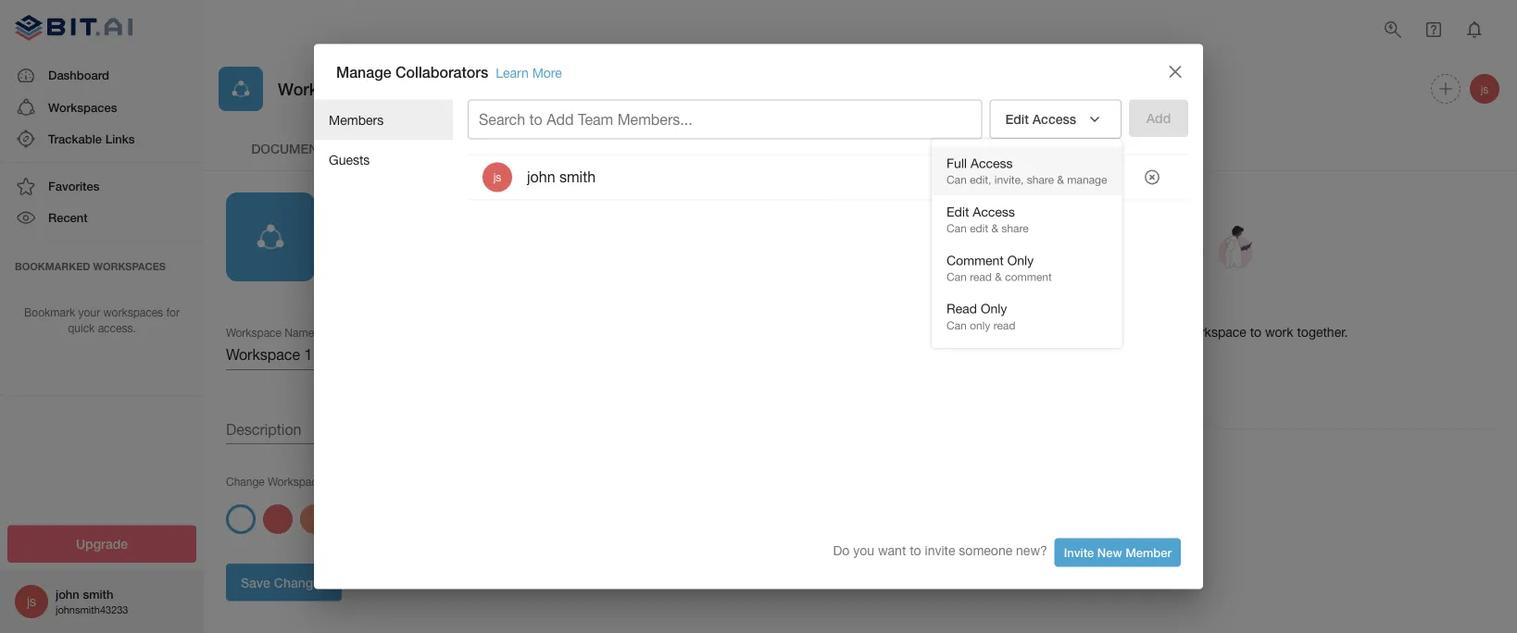 Task type: describe. For each thing, give the bounding box(es) containing it.
1
[[369, 79, 379, 99]]

links
[[105, 132, 135, 146]]

favorites button
[[0, 171, 204, 202]]

change workspace icon color
[[226, 475, 378, 488]]

library
[[446, 141, 501, 156]]

edit for edit access
[[1006, 112, 1029, 127]]

content library link
[[367, 126, 515, 171]]

full for full access can edit, invite, share & manage
[[947, 156, 968, 171]]

more
[[533, 65, 562, 80]]

Workspace Name text field
[[226, 341, 854, 371]]

documents link
[[219, 126, 367, 171]]

trackable links
[[48, 132, 135, 146]]

dashboard button
[[0, 60, 204, 92]]

access for full access
[[1065, 170, 1105, 185]]

0 vertical spatial workspace
[[278, 79, 365, 99]]

bookmark
[[24, 306, 75, 319]]

full access button
[[1038, 163, 1132, 192]]

this
[[1159, 325, 1180, 340]]

new
[[1098, 546, 1123, 560]]

do you want to invite someone new?
[[834, 544, 1048, 559]]

1 vertical spatial workspace
[[268, 475, 324, 488]]

js button
[[1468, 71, 1503, 107]]

workspaces button
[[0, 92, 204, 123]]

full access
[[1043, 170, 1105, 185]]

read inside "read only can only read"
[[994, 319, 1016, 332]]

workspaces
[[93, 260, 166, 273]]

comment
[[947, 253, 1004, 268]]

john smith
[[527, 169, 596, 186]]

full for full access
[[1043, 170, 1062, 185]]

access for edit access can edit & share
[[973, 204, 1016, 220]]

collaborators for manage collaborators learn more
[[396, 63, 489, 81]]

can for comment only
[[947, 271, 967, 284]]

your
[[78, 306, 100, 319]]

share for edit access
[[1002, 222, 1029, 235]]

manage
[[1068, 173, 1108, 186]]

save changes
[[241, 575, 327, 591]]

to left "work"
[[1251, 325, 1262, 340]]

access for edit access
[[1033, 112, 1077, 127]]

new?
[[1017, 544, 1048, 559]]

edit access button
[[990, 100, 1122, 139]]

john smith johnsmith43233
[[56, 588, 128, 617]]

bookmarked
[[15, 260, 90, 273]]

add for manage
[[975, 325, 999, 340]]

js inside button
[[1482, 82, 1490, 95]]

workspace 1
[[278, 79, 379, 99]]

johnsmith43233
[[56, 605, 128, 617]]

together.
[[1298, 325, 1349, 340]]

icon
[[327, 475, 348, 488]]

read inside comment only can read & comment
[[970, 271, 992, 284]]

upgrade
[[76, 537, 128, 552]]

workspaces
[[48, 100, 117, 114]]

settings
[[706, 141, 769, 156]]

save changes button
[[226, 564, 342, 602]]

read
[[947, 301, 978, 317]]

to right want
[[910, 544, 922, 559]]

invite new member
[[1065, 546, 1172, 560]]

quick
[[68, 322, 95, 335]]

members...
[[618, 111, 693, 128]]

change
[[226, 475, 265, 488]]

upgrade button
[[7, 526, 196, 563]]

insights
[[559, 141, 620, 156]]

manage for manage collaborators add or remove collaborators to this workspace to work together.
[[975, 299, 1031, 316]]

settings link
[[664, 126, 812, 171]]

smith for john smith
[[560, 169, 596, 186]]

someone
[[959, 544, 1013, 559]]

bookmarked workspaces
[[15, 260, 166, 273]]

team
[[578, 111, 614, 128]]

workspace
[[1184, 325, 1247, 340]]

you
[[854, 544, 875, 559]]

can for read only
[[947, 319, 967, 332]]

search
[[479, 111, 526, 128]]

manage collaborators dialog
[[314, 44, 1204, 590]]

& inside the full access can edit, invite, share & manage
[[1058, 173, 1065, 186]]

trackable
[[48, 132, 102, 146]]

dashboard
[[48, 68, 109, 83]]

& for access
[[992, 222, 999, 235]]

delete button
[[975, 522, 1045, 562]]

for
[[166, 306, 180, 319]]

edit
[[970, 222, 989, 235]]

search to add team members...
[[479, 111, 693, 128]]

smith for john smith johnsmith43233
[[83, 588, 113, 602]]

can for full access
[[947, 173, 967, 186]]

manage collaborators add or remove collaborators to this workspace to work together.
[[975, 299, 1349, 340]]



Task type: vqa. For each thing, say whether or not it's contained in the screenshot.
Full
yes



Task type: locate. For each thing, give the bounding box(es) containing it.
member
[[1126, 546, 1172, 560]]

to left this
[[1144, 325, 1156, 340]]

manage inside manage collaborators add or remove collaborators to this workspace to work together.
[[975, 299, 1031, 316]]

learn more link
[[496, 65, 562, 80]]

2 vertical spatial &
[[996, 271, 1003, 284]]

manage for manage collaborators learn more
[[336, 63, 392, 81]]

& inside edit access can edit & share
[[992, 222, 999, 235]]

members
[[329, 112, 384, 128]]

edit up comment
[[947, 204, 970, 220]]

can
[[947, 173, 967, 186], [947, 222, 967, 235], [947, 271, 967, 284], [947, 319, 967, 332]]

1 vertical spatial john
[[56, 588, 79, 602]]

1 horizontal spatial manage
[[975, 299, 1031, 316]]

0 horizontal spatial edit
[[947, 204, 970, 220]]

comment only can read & comment
[[947, 253, 1053, 284]]

& left manage on the top right of the page
[[1058, 173, 1065, 186]]

read only can only read
[[947, 301, 1016, 332]]

smith inside john smith johnsmith43233
[[83, 588, 113, 602]]

1 vertical spatial manage
[[975, 299, 1031, 316]]

john
[[527, 169, 556, 186], [56, 588, 79, 602]]

3 can from the top
[[947, 271, 967, 284]]

1 horizontal spatial read
[[994, 319, 1016, 332]]

edit for edit access can edit & share
[[947, 204, 970, 220]]

save
[[241, 575, 271, 591]]

manage inside dialog
[[336, 63, 392, 81]]

john for john smith johnsmith43233
[[56, 588, 79, 602]]

edit access
[[1006, 112, 1077, 127]]

tab list containing documents
[[219, 126, 1503, 171]]

learn
[[496, 65, 529, 80]]

add
[[547, 111, 574, 128], [975, 325, 999, 340]]

full access can edit, invite, share & manage
[[947, 156, 1108, 186]]

collaborators
[[396, 63, 489, 81], [1035, 299, 1128, 316]]

edit,
[[970, 173, 992, 186]]

only
[[970, 319, 991, 332]]

can left edit
[[947, 222, 967, 235]]

insights link
[[515, 126, 664, 171]]

can inside edit access can edit & share
[[947, 222, 967, 235]]

bookmark image
[[389, 78, 411, 100]]

& right edit
[[992, 222, 999, 235]]

access inside full access 'button'
[[1065, 170, 1105, 185]]

access inside edit access button
[[1033, 112, 1077, 127]]

manage
[[336, 63, 392, 81], [975, 299, 1031, 316]]

1 horizontal spatial js
[[494, 171, 502, 184]]

smith
[[560, 169, 596, 186], [83, 588, 113, 602]]

share inside the full access can edit, invite, share & manage
[[1027, 173, 1055, 186]]

to
[[530, 111, 543, 128], [1144, 325, 1156, 340], [1251, 325, 1262, 340], [910, 544, 922, 559]]

1 horizontal spatial add
[[975, 325, 999, 340]]

& inside comment only can read & comment
[[996, 271, 1003, 284]]

only inside "read only can only read"
[[981, 301, 1008, 317]]

john inside john smith johnsmith43233
[[56, 588, 79, 602]]

can down comment
[[947, 271, 967, 284]]

access
[[1033, 112, 1077, 127], [971, 156, 1013, 171], [1065, 170, 1105, 185], [973, 204, 1016, 220]]

1 vertical spatial share
[[1002, 222, 1029, 235]]

guests
[[329, 153, 370, 168]]

collaborators inside manage collaborators add or remove collaborators to this workspace to work together.
[[1035, 299, 1128, 316]]

edit up the full access can edit, invite, share & manage
[[1006, 112, 1029, 127]]

work
[[1266, 325, 1294, 340]]

guests button
[[314, 140, 453, 181]]

1 horizontal spatial full
[[1043, 170, 1062, 185]]

only for comment only
[[1008, 253, 1034, 268]]

0 vertical spatial js
[[1482, 82, 1490, 95]]

1 horizontal spatial collaborators
[[1035, 299, 1128, 316]]

1 can from the top
[[947, 173, 967, 186]]

only up comment
[[1008, 253, 1034, 268]]

0 horizontal spatial full
[[947, 156, 968, 171]]

read
[[970, 271, 992, 284], [994, 319, 1016, 332]]

1 vertical spatial edit
[[947, 204, 970, 220]]

1 horizontal spatial edit
[[1006, 112, 1029, 127]]

color
[[351, 475, 378, 488]]

can inside the full access can edit, invite, share & manage
[[947, 173, 967, 186]]

add inside manage collaborators dialog
[[547, 111, 574, 128]]

Workspace Description text field
[[226, 415, 854, 445]]

recent
[[48, 211, 88, 225]]

to right search
[[530, 111, 543, 128]]

share
[[1027, 173, 1055, 186], [1002, 222, 1029, 235]]

can inside comment only can read & comment
[[947, 271, 967, 284]]

share right edit
[[1002, 222, 1029, 235]]

0 vertical spatial collaborators
[[396, 63, 489, 81]]

workspace left icon
[[268, 475, 324, 488]]

2 vertical spatial js
[[27, 594, 36, 610]]

share inside edit access can edit & share
[[1002, 222, 1029, 235]]

access down edit access button
[[1065, 170, 1105, 185]]

bookmark your workspaces for quick access.
[[24, 306, 180, 335]]

edit inside button
[[1006, 112, 1029, 127]]

john for john smith
[[527, 169, 556, 186]]

1 horizontal spatial smith
[[560, 169, 596, 186]]

1 vertical spatial smith
[[83, 588, 113, 602]]

full inside the full access can edit, invite, share & manage
[[947, 156, 968, 171]]

smith inside manage collaborators dialog
[[560, 169, 596, 186]]

access inside the full access can edit, invite, share & manage
[[971, 156, 1013, 171]]

0 vertical spatial add
[[547, 111, 574, 128]]

edit access can edit & share
[[947, 204, 1029, 235]]

0 vertical spatial &
[[1058, 173, 1065, 186]]

john down search to add team members...
[[527, 169, 556, 186]]

share for full access
[[1027, 173, 1055, 186]]

only up only
[[981, 301, 1008, 317]]

0 vertical spatial share
[[1027, 173, 1055, 186]]

collaborators for manage collaborators add or remove collaborators to this workspace to work together.
[[1035, 299, 1128, 316]]

favorites
[[48, 179, 100, 193]]

1 vertical spatial &
[[992, 222, 999, 235]]

0 horizontal spatial js
[[27, 594, 36, 610]]

documents
[[251, 141, 334, 156]]

collaborators
[[1065, 325, 1141, 340]]

access inside edit access can edit & share
[[973, 204, 1016, 220]]

0 horizontal spatial add
[[547, 111, 574, 128]]

manage collaborators learn more
[[336, 63, 562, 81]]

invite
[[1065, 546, 1095, 560]]

js inside manage collaborators dialog
[[494, 171, 502, 184]]

content library
[[381, 141, 501, 156]]

share right invite,
[[1027, 173, 1055, 186]]

edit inside edit access can edit & share
[[947, 204, 970, 220]]

access up edit
[[973, 204, 1016, 220]]

&
[[1058, 173, 1065, 186], [992, 222, 999, 235], [996, 271, 1003, 284]]

can inside "read only can only read"
[[947, 319, 967, 332]]

full up edit access can edit & share
[[947, 156, 968, 171]]

1 horizontal spatial john
[[527, 169, 556, 186]]

john up johnsmith43233 at the left bottom
[[56, 588, 79, 602]]

0 horizontal spatial smith
[[83, 588, 113, 602]]

0 horizontal spatial read
[[970, 271, 992, 284]]

0 vertical spatial edit
[[1006, 112, 1029, 127]]

full inside 'button'
[[1043, 170, 1062, 185]]

workspace up members
[[278, 79, 365, 99]]

access up "edit,"
[[971, 156, 1013, 171]]

tab list
[[219, 126, 1503, 171]]

trackable links button
[[0, 123, 204, 155]]

1 vertical spatial js
[[494, 171, 502, 184]]

0 horizontal spatial manage
[[336, 63, 392, 81]]

1 vertical spatial read
[[994, 319, 1016, 332]]

access.
[[98, 322, 136, 335]]

content
[[381, 141, 443, 156]]

only for read only
[[981, 301, 1008, 317]]

can down read
[[947, 319, 967, 332]]

add for search
[[547, 111, 574, 128]]

0 vertical spatial manage
[[336, 63, 392, 81]]

add left team
[[547, 111, 574, 128]]

access for full access can edit, invite, share & manage
[[971, 156, 1013, 171]]

invite
[[925, 544, 956, 559]]

1 vertical spatial add
[[975, 325, 999, 340]]

full left manage on the top right of the page
[[1043, 170, 1062, 185]]

2 horizontal spatial js
[[1482, 82, 1490, 95]]

members button
[[314, 100, 453, 140]]

collaborators right 1
[[396, 63, 489, 81]]

1 vertical spatial collaborators
[[1035, 299, 1128, 316]]

1 vertical spatial only
[[981, 301, 1008, 317]]

access up the full access can edit, invite, share & manage
[[1033, 112, 1077, 127]]

read right only
[[994, 319, 1016, 332]]

manage up members
[[336, 63, 392, 81]]

recent button
[[0, 202, 204, 234]]

changes
[[274, 575, 327, 591]]

comment
[[1006, 271, 1053, 284]]

delete
[[991, 534, 1030, 550]]

edit
[[1006, 112, 1029, 127], [947, 204, 970, 220]]

0 horizontal spatial john
[[56, 588, 79, 602]]

full
[[947, 156, 968, 171], [1043, 170, 1062, 185]]

4 can from the top
[[947, 319, 967, 332]]

manage up or
[[975, 299, 1031, 316]]

workspaces
[[103, 306, 163, 319]]

0 vertical spatial john
[[527, 169, 556, 186]]

remove
[[1018, 325, 1061, 340]]

only inside comment only can read & comment
[[1008, 253, 1034, 268]]

can for edit access
[[947, 222, 967, 235]]

read down comment
[[970, 271, 992, 284]]

0 vertical spatial only
[[1008, 253, 1034, 268]]

add left or
[[975, 325, 999, 340]]

want
[[879, 544, 907, 559]]

or
[[1003, 325, 1015, 340]]

do
[[834, 544, 850, 559]]

2 can from the top
[[947, 222, 967, 235]]

add inside manage collaborators add or remove collaborators to this workspace to work together.
[[975, 325, 999, 340]]

only
[[1008, 253, 1034, 268], [981, 301, 1008, 317]]

0 vertical spatial read
[[970, 271, 992, 284]]

john inside manage collaborators dialog
[[527, 169, 556, 186]]

collaborators inside dialog
[[396, 63, 489, 81]]

js
[[1482, 82, 1490, 95], [494, 171, 502, 184], [27, 594, 36, 610]]

& for only
[[996, 271, 1003, 284]]

smith down the insights
[[560, 169, 596, 186]]

invite,
[[995, 173, 1024, 186]]

& down comment
[[996, 271, 1003, 284]]

0 vertical spatial smith
[[560, 169, 596, 186]]

smith up johnsmith43233 at the left bottom
[[83, 588, 113, 602]]

can left "edit,"
[[947, 173, 967, 186]]

0 horizontal spatial collaborators
[[396, 63, 489, 81]]

collaborators up collaborators
[[1035, 299, 1128, 316]]



